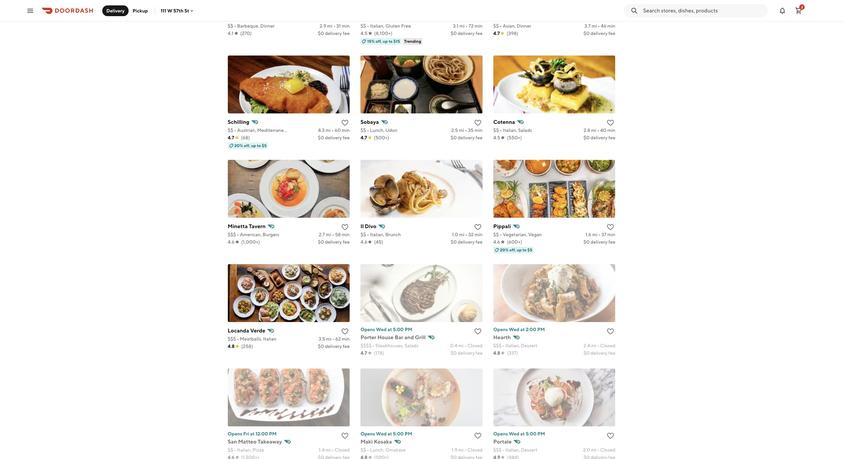 Task type: locate. For each thing, give the bounding box(es) containing it.
min for il divo
[[475, 232, 483, 237]]

off, down (68)
[[244, 143, 250, 148]]

$$ for khe-yo
[[494, 23, 499, 29]]

1 4.6 from the left
[[228, 239, 235, 245]]

4.7 left (68)
[[228, 135, 234, 140]]

burgers
[[263, 232, 279, 237]]

0 horizontal spatial 4.8
[[228, 344, 235, 349]]

mi right 4.3
[[326, 128, 331, 133]]

mi for 3.1
[[460, 23, 465, 29]]

divo
[[365, 223, 377, 230]]

1 vertical spatial salads
[[405, 343, 419, 349]]

$0 delivery fee for rubirosa ristorante
[[451, 31, 483, 36]]

1 vertical spatial 4.5
[[494, 135, 501, 140]]

off,
[[376, 39, 382, 44], [244, 143, 250, 148], [510, 248, 516, 253]]

delivery for pippali
[[591, 239, 608, 245]]

4.6 left (45) on the bottom
[[361, 239, 368, 245]]

0 vertical spatial 20% off, up to $5
[[235, 143, 267, 148]]

house
[[378, 334, 394, 341]]

delivery down 0.4 mi • closed
[[458, 351, 475, 356]]

0 horizontal spatial up
[[251, 143, 256, 148]]

austrian,
[[237, 128, 256, 133]]

delivery down '2.9 mi • 31 min'
[[325, 31, 342, 36]]

mi for 4.3
[[326, 128, 331, 133]]

click to add this store to your saved list image for melba's
[[341, 14, 349, 23]]

0 horizontal spatial 4.5
[[361, 31, 368, 36]]

locanda verde
[[228, 328, 265, 334]]

kosaka
[[374, 439, 392, 445]]

il
[[361, 223, 364, 230]]

porter
[[361, 334, 377, 341]]

0 horizontal spatial to
[[257, 143, 261, 148]]

pm for maki kosaka
[[405, 431, 412, 437]]

italian, for 1.4 mi • closed
[[237, 448, 252, 453]]

$0 for melba's
[[318, 31, 324, 36]]

lunch, down the maki kosaka
[[370, 448, 385, 453]]

min for khe-yo
[[608, 23, 616, 29]]

$0 down 4.3
[[318, 135, 324, 140]]

opens up san
[[228, 431, 242, 437]]

4.7 for schilling
[[228, 135, 234, 140]]

$0 delivery fee for cotenna
[[584, 135, 616, 140]]

1 vertical spatial up
[[251, 143, 256, 148]]

4.6 for il
[[361, 239, 368, 245]]

1 horizontal spatial to
[[389, 39, 393, 44]]

(258)
[[241, 344, 253, 349]]

0 vertical spatial $$$ • italian, dessert
[[494, 343, 538, 349]]

opens up porter
[[361, 327, 375, 332]]

1 horizontal spatial up
[[383, 39, 388, 44]]

1 vertical spatial $5
[[528, 248, 533, 253]]

$$$ • italian, dessert for portale
[[494, 448, 538, 453]]

0 horizontal spatial $5
[[262, 143, 267, 148]]

$0 down 2.9
[[318, 31, 324, 36]]

$0
[[318, 31, 324, 36], [451, 31, 457, 36], [584, 31, 590, 36], [318, 135, 324, 140], [451, 135, 457, 140], [584, 135, 590, 140], [318, 239, 324, 245], [451, 239, 457, 245], [584, 239, 590, 245], [318, 344, 324, 349], [451, 351, 457, 356], [584, 351, 590, 356]]

fee down the 1.6 mi • 37 min
[[609, 239, 616, 245]]

italian, up (45) on the bottom
[[370, 232, 385, 237]]

0 horizontal spatial dinner
[[260, 23, 275, 29]]

delivery button
[[102, 5, 129, 16]]

click to add this store to your saved list image for sobaya
[[474, 119, 482, 127]]

fee for rubirosa ristorante
[[476, 31, 483, 36]]

0 vertical spatial lunch,
[[370, 128, 385, 133]]

31
[[337, 23, 341, 29]]

up for pippali
[[517, 248, 522, 253]]

58
[[335, 232, 341, 237]]

0 vertical spatial 20%
[[235, 143, 243, 148]]

fee down 3.1 mi • 72 min
[[476, 31, 483, 36]]

• right 2.4
[[598, 343, 600, 349]]

2 vertical spatial up
[[517, 248, 522, 253]]

wed for porter house bar and grill
[[376, 327, 387, 332]]

20% off, up to $5 for schilling
[[235, 143, 267, 148]]

italian, for 2.4 mi • closed
[[506, 343, 520, 349]]

2 horizontal spatial up
[[517, 248, 522, 253]]

1 horizontal spatial off,
[[376, 39, 382, 44]]

72
[[469, 23, 474, 29]]

click to add this store to your saved list image up the 1.0 mi • 32 min
[[474, 223, 482, 231]]

at for hearth
[[521, 327, 525, 332]]

lunch, for udon
[[370, 128, 385, 133]]

dessert
[[521, 343, 538, 349], [521, 448, 538, 453]]

grill
[[415, 334, 426, 341]]

mi right 1.6
[[593, 232, 598, 237]]

closed
[[468, 343, 483, 349], [601, 343, 616, 349], [335, 448, 350, 453], [468, 448, 483, 453], [601, 448, 616, 453]]

cotenna
[[494, 119, 515, 125]]

$0 for pippali
[[584, 239, 590, 245]]

fee down 2.4 mi • closed
[[609, 351, 616, 356]]

opens for hearth
[[494, 327, 508, 332]]

3.5 mi • 62 min
[[319, 336, 350, 342]]

italian, up (337)
[[506, 343, 520, 349]]

barbeque,
[[237, 23, 259, 29]]

italian, down matteo
[[237, 448, 252, 453]]

notification bell image
[[779, 7, 787, 15]]

$0 down 2.7
[[318, 239, 324, 245]]

20% for pippali
[[500, 248, 509, 253]]

dessert for hearth
[[521, 343, 538, 349]]

5:00 for house
[[393, 327, 404, 332]]

$0 delivery fee for melba's
[[318, 31, 350, 36]]

$0 delivery fee down 2.7 mi • 58 min
[[318, 239, 350, 245]]

0 vertical spatial salads
[[518, 128, 532, 133]]

4.1
[[228, 31, 234, 36]]

dinner
[[260, 23, 275, 29], [517, 23, 532, 29]]

up
[[383, 39, 388, 44], [251, 143, 256, 148], [517, 248, 522, 253]]

0 horizontal spatial 20% off, up to $5
[[235, 143, 267, 148]]

opens
[[361, 327, 375, 332], [494, 327, 508, 332], [228, 431, 242, 437], [361, 431, 375, 437], [494, 431, 508, 437]]

4.6 down "minetta"
[[228, 239, 235, 245]]

0 vertical spatial up
[[383, 39, 388, 44]]

opens wed at 5:00 pm for house
[[361, 327, 412, 332]]

0 vertical spatial off,
[[376, 39, 382, 44]]

$$ • asian, dinner
[[494, 23, 532, 29]]

$$$ down the locanda
[[228, 336, 236, 342]]

up down (600+)
[[517, 248, 522, 253]]

click to add this store to your saved list image for minetta tavern
[[341, 223, 349, 231]]

wed for portale
[[509, 431, 520, 437]]

yo
[[506, 14, 512, 21]]

0 horizontal spatial 20%
[[235, 143, 243, 148]]

1 horizontal spatial 20%
[[500, 248, 509, 253]]

mi right 2.5
[[459, 128, 464, 133]]

20%
[[235, 143, 243, 148], [500, 248, 509, 253]]

20% off, up to $5 down (68)
[[235, 143, 267, 148]]

0 horizontal spatial off,
[[244, 143, 250, 148]]

1 $$$ • italian, dessert from the top
[[494, 343, 538, 349]]

click to add this store to your saved list image for $$$ • meatballs, italian
[[341, 328, 349, 336]]

click to add this store to your saved list image
[[341, 14, 349, 23], [341, 119, 349, 127], [474, 119, 482, 127], [341, 223, 349, 231], [607, 223, 615, 231]]

4.6 for minetta
[[228, 239, 235, 245]]

$0 down 1.0
[[451, 239, 457, 245]]

pippali
[[494, 223, 511, 230]]

click to add this store to your saved list image up '2.5 mi • 35 min'
[[474, 119, 482, 127]]

italian, up (8,100+) at left top
[[370, 23, 385, 29]]

mi for 2.7
[[326, 232, 331, 237]]

$0 delivery fee down '2.5 mi • 35 min'
[[451, 135, 483, 140]]

$0 delivery fee for pippali
[[584, 239, 616, 245]]

1 horizontal spatial 4.6
[[361, 239, 368, 245]]

opens fri at 12:00 pm
[[228, 431, 277, 437]]

min for cotenna
[[608, 128, 616, 133]]

click to add this store to your saved list image up 3.7 mi • 46 min on the right
[[607, 14, 615, 23]]

fee down 4.3 mi • 60 min
[[343, 135, 350, 140]]

2.9
[[320, 23, 326, 29]]

fee down '2.5 mi • 35 min'
[[476, 135, 483, 140]]

0 vertical spatial 4.5
[[361, 31, 368, 36]]

1 vertical spatial $$$ • italian, dessert
[[494, 448, 538, 453]]

$$$ down hearth
[[494, 343, 502, 349]]

37
[[602, 232, 607, 237]]

click to add this store to your saved list image up 2.4 mi • closed
[[607, 328, 615, 336]]

fee for melba's
[[343, 31, 350, 36]]

delivery down 3.5 mi • 62 min
[[325, 344, 342, 349]]

$$$ for 2.7 mi • 58 min
[[228, 232, 236, 237]]

mi right 3.7
[[592, 23, 597, 29]]

fee for pippali
[[609, 239, 616, 245]]

$$$ • italian, dessert up (337)
[[494, 343, 538, 349]]

5:00
[[393, 327, 404, 332], [393, 431, 404, 437], [526, 431, 537, 437]]

italian, up (550+)
[[503, 128, 518, 133]]

1 vertical spatial 4.8
[[494, 351, 501, 356]]

60
[[335, 128, 341, 133]]

delivery down 2.7 mi • 58 min
[[325, 239, 342, 245]]

mi right 3.1
[[460, 23, 465, 29]]

takeaway
[[258, 439, 282, 445]]

italian,
[[370, 23, 385, 29], [503, 128, 518, 133], [370, 232, 385, 237], [506, 343, 520, 349], [237, 448, 252, 453], [506, 448, 520, 453]]

1 horizontal spatial 4.8
[[494, 351, 501, 356]]

0 vertical spatial dessert
[[521, 343, 538, 349]]

closed right 2.4
[[601, 343, 616, 349]]

$$$ • italian, dessert for hearth
[[494, 343, 538, 349]]

1.4
[[319, 448, 325, 453]]

1.0
[[452, 232, 459, 237]]

off, right 15%
[[376, 39, 382, 44]]

1 horizontal spatial salads
[[518, 128, 532, 133]]

1 horizontal spatial dinner
[[517, 23, 532, 29]]

pm
[[405, 327, 412, 332], [538, 327, 545, 332], [269, 431, 277, 437], [405, 431, 412, 437], [538, 431, 545, 437]]

1 vertical spatial lunch,
[[370, 448, 385, 453]]

$$$ • italian, dessert down portale
[[494, 448, 538, 453]]

$0 down 3.7
[[584, 31, 590, 36]]

mi right 2.9
[[327, 23, 333, 29]]

opens wed at 5:00 pm up portale
[[494, 431, 545, 437]]

click to add this store to your saved list image up 0.4 mi • closed
[[474, 328, 482, 336]]

click to add this store to your saved list image up 1.4 mi • closed
[[341, 432, 349, 440]]

• right $$$$
[[373, 343, 375, 349]]

4.5 up 15%
[[361, 31, 368, 36]]

$$ down rubirosa at the left of the page
[[361, 23, 366, 29]]

• down rubirosa at the left of the page
[[367, 23, 369, 29]]

20% for schilling
[[235, 143, 243, 148]]

1 dessert from the top
[[521, 343, 538, 349]]

1 vertical spatial dessert
[[521, 448, 538, 453]]

to for schilling
[[257, 143, 261, 148]]

min right 40
[[608, 128, 616, 133]]

4.8 for (258)
[[228, 344, 235, 349]]

american,
[[240, 232, 262, 237]]

salads for $$$$ • steakhouses, salads
[[405, 343, 419, 349]]

2 vertical spatial to
[[523, 248, 527, 253]]

min for sobaya
[[475, 128, 483, 133]]

closed for porter house bar and grill
[[468, 343, 483, 349]]

and
[[405, 334, 414, 341]]

closed right 1.9
[[468, 448, 483, 453]]

closed right 2.0
[[601, 448, 616, 453]]

$0 delivery fee down 3.7 mi • 46 min on the right
[[584, 31, 616, 36]]

closed right 0.4
[[468, 343, 483, 349]]

mi for 2.5
[[459, 128, 464, 133]]

salads
[[518, 128, 532, 133], [405, 343, 419, 349]]

delivery down the 1.0 mi • 32 min
[[458, 239, 475, 245]]

$0 delivery fee for schilling
[[318, 135, 350, 140]]

20% off, up to $5 down (600+)
[[500, 248, 533, 253]]

$$ • lunch, omakase
[[361, 448, 406, 453]]

mi right 2.7
[[326, 232, 331, 237]]

5:00 for kosaka
[[393, 431, 404, 437]]

• down il divo
[[367, 232, 369, 237]]

wed up portale
[[509, 431, 520, 437]]

min right 46
[[608, 23, 616, 29]]

2 horizontal spatial 4.6
[[494, 239, 500, 245]]

$$ for melba's
[[228, 23, 233, 29]]

fee
[[343, 31, 350, 36], [476, 31, 483, 36], [609, 31, 616, 36], [343, 135, 350, 140], [476, 135, 483, 140], [609, 135, 616, 140], [343, 239, 350, 245], [476, 239, 483, 245], [609, 239, 616, 245], [343, 344, 350, 349], [476, 351, 483, 356], [609, 351, 616, 356]]

locanda
[[228, 328, 249, 334]]

0 vertical spatial $5
[[262, 143, 267, 148]]

mi right 1.4
[[326, 448, 331, 453]]

khe-
[[494, 14, 506, 21]]

verde
[[250, 328, 265, 334]]

2 horizontal spatial off,
[[510, 248, 516, 253]]

mi for 2.4
[[592, 343, 597, 349]]

2 4.6 from the left
[[361, 239, 368, 245]]

1 horizontal spatial 20% off, up to $5
[[500, 248, 533, 253]]

mi for 2.0
[[592, 448, 597, 453]]

delivery down 3.7 mi • 46 min on the right
[[591, 31, 608, 36]]

free
[[401, 23, 411, 29]]

2.9 mi • 31 min
[[320, 23, 350, 29]]

0 vertical spatial 4.8
[[228, 344, 235, 349]]

4.7 for khe-yo
[[494, 31, 500, 36]]

20% down (600+)
[[500, 248, 509, 253]]

2 horizontal spatial to
[[523, 248, 527, 253]]

57th
[[173, 8, 184, 13]]

$0 delivery fee down '2.9 mi • 31 min'
[[318, 31, 350, 36]]

to
[[389, 39, 393, 44], [257, 143, 261, 148], [523, 248, 527, 253]]

(270)
[[240, 31, 252, 36]]

2 lunch, from the top
[[370, 448, 385, 453]]

2 $$$ • italian, dessert from the top
[[494, 448, 538, 453]]

4.7 for sobaya
[[361, 135, 367, 140]]

mi for 1.0
[[459, 232, 465, 237]]

$0 delivery fee for minetta tavern
[[318, 239, 350, 245]]

1 lunch, from the top
[[370, 128, 385, 133]]

3.1
[[453, 23, 459, 29]]

opens wed at 2:00 pm
[[494, 327, 545, 332]]

•
[[234, 23, 236, 29], [334, 23, 336, 29], [367, 23, 369, 29], [466, 23, 468, 29], [500, 23, 502, 29], [598, 23, 600, 29], [234, 128, 236, 133], [332, 128, 334, 133], [367, 128, 369, 133], [465, 128, 467, 133], [500, 128, 502, 133], [598, 128, 600, 133], [237, 232, 239, 237], [332, 232, 334, 237], [367, 232, 369, 237], [466, 232, 468, 237], [500, 232, 502, 237], [599, 232, 601, 237], [237, 336, 239, 342], [333, 336, 335, 342], [373, 343, 375, 349], [465, 343, 467, 349], [503, 343, 505, 349], [598, 343, 600, 349], [234, 448, 236, 453], [332, 448, 334, 453], [367, 448, 369, 453], [465, 448, 467, 453], [503, 448, 505, 453], [598, 448, 600, 453]]

$0 for rubirosa ristorante
[[451, 31, 457, 36]]

4.8 for (337)
[[494, 351, 501, 356]]

w
[[167, 8, 172, 13]]

1 vertical spatial to
[[257, 143, 261, 148]]

4.7 down sobaya
[[361, 135, 367, 140]]

omakase
[[386, 448, 406, 453]]

click to add this store to your saved list image for porter house bar and grill
[[474, 328, 482, 336]]

lunch,
[[370, 128, 385, 133], [370, 448, 385, 453]]

brunch
[[386, 232, 401, 237]]

at
[[388, 327, 392, 332], [521, 327, 525, 332], [250, 431, 255, 437], [388, 431, 392, 437], [521, 431, 525, 437]]

$$ down khe- on the right top of page
[[494, 23, 499, 29]]

2.0 mi • closed
[[583, 448, 616, 453]]

4.5 for cotenna
[[494, 135, 501, 140]]

$0 delivery fee
[[318, 31, 350, 36], [451, 31, 483, 36], [584, 31, 616, 36], [318, 135, 350, 140], [451, 135, 483, 140], [584, 135, 616, 140], [318, 239, 350, 245], [451, 239, 483, 245], [584, 239, 616, 245], [318, 344, 350, 349], [451, 351, 483, 356], [584, 351, 616, 356]]

up down $$ • austrian, mediterranean
[[251, 143, 256, 148]]

minetta tavern
[[228, 223, 266, 230]]

1.6
[[586, 232, 592, 237]]

1 horizontal spatial 4.5
[[494, 135, 501, 140]]

2 dinner from the left
[[517, 23, 532, 29]]

0 horizontal spatial 4.6
[[228, 239, 235, 245]]

$$ down pippali
[[494, 232, 499, 237]]

delivery for locanda verde
[[325, 344, 342, 349]]

1 dinner from the left
[[260, 23, 275, 29]]

salads down and
[[405, 343, 419, 349]]

$0 delivery fee for locanda verde
[[318, 344, 350, 349]]

asian,
[[503, 23, 516, 29]]

click to add this store to your saved list image up '2.9 mi • 31 min'
[[341, 14, 349, 23]]

salads for $$ • italian, salads
[[518, 128, 532, 133]]

Store search: begin typing to search for stores available on DoorDash text field
[[644, 7, 764, 14]]

wed
[[376, 327, 387, 332], [509, 327, 520, 332], [376, 431, 387, 437], [509, 431, 520, 437]]

(45)
[[374, 239, 383, 245]]

fee down '2.9 mi • 31 min'
[[343, 31, 350, 36]]

0 horizontal spatial salads
[[405, 343, 419, 349]]

2.8 mi • 40 min
[[584, 128, 616, 133]]

opens for porter house bar and grill
[[361, 327, 375, 332]]

click to add this store to your saved list image up 1.9 mi • closed
[[474, 432, 482, 440]]

1 horizontal spatial $5
[[528, 248, 533, 253]]

$0 delivery fee down the 1.0 mi • 32 min
[[451, 239, 483, 245]]

3.5
[[319, 336, 325, 342]]

2 vertical spatial off,
[[510, 248, 516, 253]]

1 vertical spatial off,
[[244, 143, 250, 148]]

$$$ for 2.0 mi • closed
[[494, 448, 502, 453]]

• down khe- on the right top of page
[[500, 23, 502, 29]]

fee for locanda verde
[[343, 344, 350, 349]]

1 vertical spatial 20% off, up to $5
[[500, 248, 533, 253]]

hearth
[[494, 334, 511, 341]]

opens up hearth
[[494, 327, 508, 332]]

click to add this store to your saved list image up 2.7 mi • 58 min
[[341, 223, 349, 231]]

min right 58 in the bottom left of the page
[[342, 232, 350, 237]]

$$ • italian, pizza
[[228, 448, 264, 453]]

$0 for khe-yo
[[584, 31, 590, 36]]

opens for maki kosaka
[[361, 431, 375, 437]]

click to add this store to your saved list image
[[474, 14, 482, 23], [607, 14, 615, 23], [607, 119, 615, 127], [474, 223, 482, 231], [341, 328, 349, 336], [474, 328, 482, 336], [607, 328, 615, 336], [341, 432, 349, 440], [474, 432, 482, 440], [607, 432, 615, 440]]

trending
[[404, 39, 421, 44]]

$$ up 4.1 at the left
[[228, 23, 233, 29]]

4.5 for rubirosa ristorante
[[361, 31, 368, 36]]

click to add this store to your saved list image up 2.0 mi • closed
[[607, 432, 615, 440]]

delivery
[[325, 31, 342, 36], [458, 31, 475, 36], [591, 31, 608, 36], [325, 135, 342, 140], [458, 135, 475, 140], [591, 135, 608, 140], [325, 239, 342, 245], [458, 239, 475, 245], [591, 239, 608, 245], [325, 344, 342, 349], [458, 351, 475, 356], [591, 351, 608, 356]]

dinner for khe-yo
[[517, 23, 532, 29]]

$0 delivery fee down 3.5 mi • 62 min
[[318, 344, 350, 349]]

lunch, for omakase
[[370, 448, 385, 453]]

opens wed at 5:00 pm up kosaka
[[361, 431, 412, 437]]

udon
[[386, 128, 398, 133]]

opens for portale
[[494, 431, 508, 437]]

$$$ • italian, dessert
[[494, 343, 538, 349], [494, 448, 538, 453]]

4.5
[[361, 31, 368, 36], [494, 135, 501, 140]]

click to add this store to your saved list image up the 1.6 mi • 37 min
[[607, 223, 615, 231]]

(8,100+)
[[374, 31, 393, 36]]

• right 1.4
[[332, 448, 334, 453]]

vegetarian,
[[503, 232, 528, 237]]

2 dessert from the top
[[521, 448, 538, 453]]

1 vertical spatial 20%
[[500, 248, 509, 253]]



Task type: vqa. For each thing, say whether or not it's contained in the screenshot.
4.8 corresponding to (258)
yes



Task type: describe. For each thing, give the bounding box(es) containing it.
1.9
[[452, 448, 458, 453]]

2.8
[[584, 128, 591, 133]]

click to add this store to your saved list image for $$ • italian, brunch
[[474, 223, 482, 231]]

san matteo takeaway
[[228, 439, 282, 445]]

rubirosa ristorante
[[361, 14, 410, 21]]

maki
[[361, 439, 373, 445]]

$$ for schilling
[[228, 128, 233, 133]]

at for porter house bar and grill
[[388, 327, 392, 332]]

at for san matteo takeaway
[[250, 431, 255, 437]]

• left 46
[[598, 23, 600, 29]]

min for locanda verde
[[342, 336, 350, 342]]

click to add this store to your saved list image for san matteo takeaway
[[341, 432, 349, 440]]

min for minetta tavern
[[342, 232, 350, 237]]

$$ for cotenna
[[494, 128, 499, 133]]

• down the locanda
[[237, 336, 239, 342]]

4.3
[[318, 128, 325, 133]]

$$ for sobaya
[[361, 128, 366, 133]]

20% off, up to $5 for pippali
[[500, 248, 533, 253]]

$$$ • american, burgers
[[228, 232, 279, 237]]

$0 for locanda verde
[[318, 344, 324, 349]]

0 vertical spatial to
[[389, 39, 393, 44]]

$5 for schilling
[[262, 143, 267, 148]]

pm for san matteo takeaway
[[269, 431, 277, 437]]

rubirosa
[[361, 14, 383, 21]]

fee for minetta tavern
[[343, 239, 350, 245]]

(500+)
[[374, 135, 389, 140]]

fee down 0.4 mi • closed
[[476, 351, 483, 356]]

• right 0.4
[[465, 343, 467, 349]]

111 w 57th st button
[[161, 8, 195, 13]]

3.1 mi • 72 min
[[453, 23, 483, 29]]

up for schilling
[[251, 143, 256, 148]]

$0 down 2.4
[[584, 351, 590, 356]]

3.7 mi • 46 min
[[585, 23, 616, 29]]

3
[[801, 5, 803, 9]]

• down "minetta"
[[237, 232, 239, 237]]

st
[[185, 8, 189, 13]]

• left 32
[[466, 232, 468, 237]]

mi for 1.4
[[326, 448, 331, 453]]

mediterranean
[[257, 128, 289, 133]]

mi for 3.7
[[592, 23, 597, 29]]

• down hearth
[[503, 343, 505, 349]]

mi for 2.9
[[327, 23, 333, 29]]

$$ • barbeque, dinner
[[228, 23, 275, 29]]

click to add this store to your saved list image for portale
[[607, 432, 615, 440]]

$0 delivery fee down 2.4 mi • closed
[[584, 351, 616, 356]]

steakhouses,
[[376, 343, 404, 349]]

2:00
[[526, 327, 537, 332]]

(1,000+)
[[241, 239, 260, 245]]

gluten
[[386, 23, 400, 29]]

delivery for melba's
[[325, 31, 342, 36]]

closed for portale
[[601, 448, 616, 453]]

$0 delivery fee for khe-yo
[[584, 31, 616, 36]]

pizza
[[253, 448, 264, 453]]

$0 down 0.4
[[451, 351, 457, 356]]

$$ • vegetarian, vegan
[[494, 232, 542, 237]]

• left 60
[[332, 128, 334, 133]]

click to add this store to your saved list image for maki kosaka
[[474, 432, 482, 440]]

• down sobaya
[[367, 128, 369, 133]]

32
[[469, 232, 474, 237]]

1.4 mi • closed
[[319, 448, 350, 453]]

$$$$ • steakhouses, salads
[[361, 343, 419, 349]]

click to add this store to your saved list image for $$ • italian, salads
[[607, 119, 615, 127]]

italian, for 3.1 mi • 72 min
[[370, 23, 385, 29]]

fee for il divo
[[476, 239, 483, 245]]

to for pippali
[[523, 248, 527, 253]]

pickup button
[[129, 5, 152, 16]]

• down melba's in the top left of the page
[[234, 23, 236, 29]]

$$ for pippali
[[494, 232, 499, 237]]

2.0
[[583, 448, 591, 453]]

delivery down 2.4 mi • closed
[[591, 351, 608, 356]]

2 items, open order cart image
[[795, 7, 803, 15]]

3 4.6 from the left
[[494, 239, 500, 245]]

• down cotenna
[[500, 128, 502, 133]]

italian, for 1.0 mi • 32 min
[[370, 232, 385, 237]]

click to add this store to your saved list image for pippali
[[607, 223, 615, 231]]

35
[[468, 128, 474, 133]]

fri
[[243, 431, 249, 437]]

• left 72
[[466, 23, 468, 29]]

mi for 1.9
[[459, 448, 464, 453]]

min for rubirosa ristorante
[[475, 23, 483, 29]]

fee for khe-yo
[[609, 31, 616, 36]]

mi for 1.6
[[593, 232, 598, 237]]

portale
[[494, 439, 512, 445]]

111
[[161, 8, 166, 13]]

$$ • italian, gluten free
[[361, 23, 411, 29]]

• down pippali
[[500, 232, 502, 237]]

mi for 0.4
[[459, 343, 464, 349]]

click to add this store to your saved list image for $$ • italian, gluten free
[[474, 14, 482, 23]]

at for maki kosaka
[[388, 431, 392, 437]]

delivery for khe-yo
[[591, 31, 608, 36]]

italian, for 2.0 mi • closed
[[506, 448, 520, 453]]

3.7
[[585, 23, 591, 29]]

$0 for sobaya
[[451, 135, 457, 140]]

min for pippali
[[608, 232, 616, 237]]

$$ down san
[[228, 448, 233, 453]]

fee for schilling
[[343, 135, 350, 140]]

0.4
[[450, 343, 458, 349]]

15%
[[367, 39, 375, 44]]

delivery
[[106, 8, 125, 13]]

4.3 mi • 60 min
[[318, 128, 350, 133]]

• right 1.9
[[465, 448, 467, 453]]

1.0 mi • 32 min
[[452, 232, 483, 237]]

tavern
[[249, 223, 266, 230]]

porter house bar and grill
[[361, 334, 426, 341]]

maki kosaka
[[361, 439, 392, 445]]

click to add this store to your saved list image for $$ • asian, dinner
[[607, 14, 615, 23]]

pm for porter house bar and grill
[[405, 327, 412, 332]]

0.4 mi • closed
[[450, 343, 483, 349]]

$5 for pippali
[[528, 248, 533, 253]]

15% off, up to $15
[[367, 39, 400, 44]]

$$ • italian, salads
[[494, 128, 532, 133]]

min for melba's
[[342, 23, 350, 29]]

fee for cotenna
[[609, 135, 616, 140]]

(550+)
[[507, 135, 522, 140]]

• left the 62
[[333, 336, 335, 342]]

12:00
[[256, 431, 268, 437]]

opens wed at 5:00 pm for kosaka
[[361, 431, 412, 437]]

• down portale
[[503, 448, 505, 453]]

vegan
[[529, 232, 542, 237]]

fee for sobaya
[[476, 135, 483, 140]]

$$ • austrian, mediterranean
[[228, 128, 289, 133]]

il divo
[[361, 223, 377, 230]]

2.4
[[584, 343, 591, 349]]

(178)
[[374, 351, 384, 356]]

mi for 3.5
[[326, 336, 332, 342]]

off, for schilling
[[244, 143, 250, 148]]

$0 delivery fee down 0.4 mi • closed
[[451, 351, 483, 356]]

$$ down maki
[[361, 448, 366, 453]]

4.7 down $$$$
[[361, 351, 367, 356]]

opens for san matteo takeaway
[[228, 431, 242, 437]]

meatballs,
[[240, 336, 262, 342]]

$$$ • meatballs, italian
[[228, 336, 277, 342]]

click to add this store to your saved list image for hearth
[[607, 328, 615, 336]]

• left 40
[[598, 128, 600, 133]]

delivery for minetta tavern
[[325, 239, 342, 245]]

san
[[228, 439, 237, 445]]

$$$$
[[361, 343, 372, 349]]

minetta
[[228, 223, 248, 230]]

62
[[335, 336, 341, 342]]

(68)
[[241, 135, 250, 140]]

off, for pippali
[[510, 248, 516, 253]]

pm for portale
[[538, 431, 545, 437]]

closed for maki kosaka
[[468, 448, 483, 453]]

(337)
[[507, 351, 518, 356]]

italian
[[263, 336, 277, 342]]

2.4 mi • closed
[[584, 343, 616, 349]]

2.5 mi • 35 min
[[452, 128, 483, 133]]

40
[[601, 128, 607, 133]]

$$ for il divo
[[361, 232, 366, 237]]

1.6 mi • 37 min
[[586, 232, 616, 237]]

• left 58 in the bottom left of the page
[[332, 232, 334, 237]]

(600+)
[[507, 239, 522, 245]]

1.9 mi • closed
[[452, 448, 483, 453]]

pm for hearth
[[538, 327, 545, 332]]

delivery for rubirosa ristorante
[[458, 31, 475, 36]]

• down maki
[[367, 448, 369, 453]]

• down san
[[234, 448, 236, 453]]

$0 delivery fee for il divo
[[451, 239, 483, 245]]

$$ • italian, brunch
[[361, 232, 401, 237]]

• right 2.0
[[598, 448, 600, 453]]

$0 for il divo
[[451, 239, 457, 245]]

matteo
[[238, 439, 257, 445]]

open menu image
[[26, 7, 34, 15]]

• left 35
[[465, 128, 467, 133]]

• down "schilling"
[[234, 128, 236, 133]]

$0 for minetta tavern
[[318, 239, 324, 245]]

wed for maki kosaka
[[376, 431, 387, 437]]

melba's
[[228, 14, 247, 21]]

closed for hearth
[[601, 343, 616, 349]]

• left the 37 at bottom right
[[599, 232, 601, 237]]

$$ • lunch, udon
[[361, 128, 398, 133]]

$15
[[394, 39, 400, 44]]

• left 31
[[334, 23, 336, 29]]

khe-yo
[[494, 14, 512, 21]]

46
[[601, 23, 607, 29]]

dessert for portale
[[521, 448, 538, 453]]



